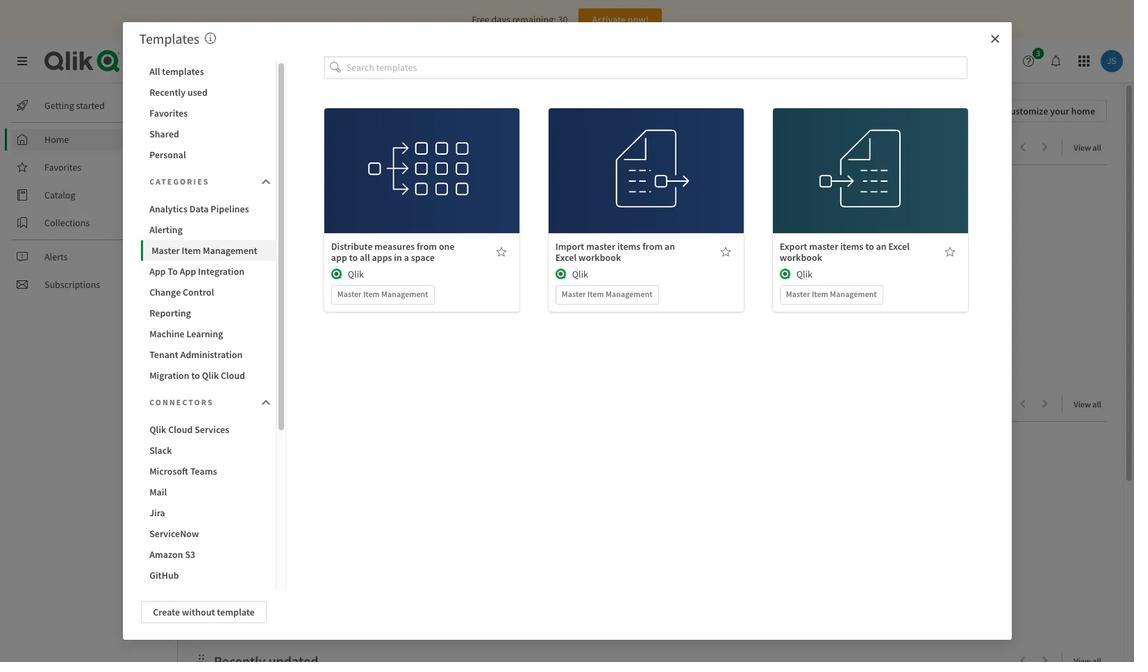 Task type: describe. For each thing, give the bounding box(es) containing it.
to
[[168, 265, 178, 278]]

servicenow
[[149, 528, 199, 540]]

qlik for distribute
[[348, 268, 364, 280]]

templates are pre-built automations that help you automate common business workflows. get started by selecting one of the pre-built templates or choose the blank canvas to build an automation from scratch. tooltip
[[205, 30, 216, 47]]

connectors button
[[141, 389, 276, 417]]

all
[[149, 65, 160, 78]]

master for distribute measures from one app to all apps in a space
[[337, 289, 362, 299]]

ask insight advisor
[[857, 55, 936, 67]]

now!
[[628, 13, 649, 26]]

migration
[[149, 369, 189, 382]]

create without template button
[[141, 601, 266, 624]]

use for from
[[619, 149, 634, 162]]

2 updated 10 minutes ago from the top
[[219, 582, 303, 593]]

master for import master items from an excel workbook
[[562, 289, 586, 299]]

qlik for import
[[572, 268, 588, 280]]

1 ago from the top
[[291, 325, 303, 336]]

free days remaining: 30
[[472, 13, 568, 26]]

qlik image for import master items from an excel workbook
[[555, 269, 567, 280]]

analytics services element
[[137, 52, 240, 69]]

to inside distribute measures from one app to all apps in a space
[[349, 251, 358, 264]]

distribute measures from one app to all apps in a space
[[331, 240, 455, 264]]

to inside main content
[[271, 139, 283, 156]]

slack
[[149, 444, 172, 457]]

explore
[[286, 139, 331, 156]]

2 view from the top
[[1074, 399, 1091, 410]]

activate
[[592, 13, 626, 26]]

use for one
[[394, 149, 410, 162]]

in
[[394, 251, 402, 264]]

github
[[149, 570, 179, 582]]

create without template
[[153, 606, 255, 619]]

qlik down administration at the left bottom
[[202, 369, 219, 382]]

reporting button
[[141, 303, 276, 324]]

1 updated 10 minutes ago link from the top
[[195, 176, 395, 347]]

subscriptions
[[44, 279, 100, 291]]

all for 1st view all link from the top of the page
[[1093, 142, 1102, 153]]

learning
[[186, 328, 223, 340]]

ask
[[857, 55, 872, 67]]

1 updated 10 minutes ago from the top
[[219, 325, 303, 336]]

recently inside "button"
[[149, 86, 186, 99]]

analytics for analytics to explore
[[214, 139, 268, 156]]

master item management for export master items to an excel workbook
[[786, 289, 877, 299]]

teams
[[190, 465, 217, 478]]

microsoft teams button
[[141, 461, 276, 482]]

add to favorites image for export master items to an excel workbook
[[944, 246, 956, 257]]

Search text field
[[605, 50, 826, 72]]

catalog link
[[11, 184, 167, 206]]

one
[[439, 240, 455, 253]]

from inside distribute measures from one app to all apps in a space
[[417, 240, 437, 253]]

alerting button
[[141, 219, 276, 240]]

1 view all link from the top
[[1074, 138, 1107, 156]]

2 updated from the top
[[219, 582, 249, 593]]

close sidebar menu image
[[17, 56, 28, 67]]

details for from
[[632, 180, 660, 192]]

mail button
[[141, 482, 276, 503]]

getting
[[44, 99, 74, 112]]

1 app from the left
[[149, 265, 166, 278]]

your
[[1050, 105, 1069, 117]]

customize your home
[[1005, 105, 1095, 117]]

qlik image for distribute measures from one app to all apps in a space
[[331, 269, 342, 280]]

an for to
[[876, 240, 887, 253]]

2 app from the left
[[180, 265, 196, 278]]

management for import master items from an excel workbook
[[606, 289, 653, 299]]

reporting
[[149, 307, 191, 319]]

migration to qlik cloud button
[[141, 365, 276, 386]]

templates
[[162, 65, 204, 78]]

use template button for from
[[603, 144, 690, 166]]

add to favorites image
[[720, 246, 731, 257]]

a
[[404, 251, 409, 264]]

space
[[411, 251, 435, 264]]

favorites button
[[141, 103, 276, 124]]

recently used button
[[141, 82, 276, 103]]

amazon
[[149, 549, 183, 561]]

item inside button
[[182, 244, 201, 257]]

master item management button
[[141, 240, 276, 261]]

all templates button
[[141, 61, 276, 82]]

analytics data pipelines
[[149, 203, 249, 215]]

insight
[[874, 55, 903, 67]]

master for export master items to an excel workbook
[[786, 289, 810, 299]]

machine
[[149, 328, 185, 340]]

getting started
[[44, 99, 105, 112]]

app
[[331, 251, 347, 264]]

all templates
[[149, 65, 204, 78]]

items for to
[[840, 240, 864, 253]]

1 vertical spatial move collection image
[[194, 654, 208, 663]]

cloud inside qlik cloud services button
[[168, 424, 193, 436]]

alerts link
[[11, 246, 167, 268]]

github button
[[141, 565, 276, 586]]

export master items to an excel workbook
[[780, 240, 910, 264]]

connectors
[[149, 397, 214, 408]]

use template for one
[[394, 149, 449, 162]]

recently used inside "button"
[[149, 86, 208, 99]]

1 10 from the top
[[251, 325, 259, 336]]

distribute
[[331, 240, 373, 253]]

personal button
[[141, 144, 276, 165]]

favorites link
[[11, 156, 167, 178]]

analytics for analytics services
[[137, 52, 189, 69]]

add to favorites image for distribute measures from one app to all apps in a space
[[496, 246, 507, 257]]

all for 1st view all link from the bottom
[[1093, 399, 1102, 410]]

alerting
[[149, 224, 183, 236]]

master inside button
[[152, 244, 180, 257]]

mail
[[149, 486, 167, 499]]

change
[[149, 286, 181, 299]]

0 vertical spatial move collection image
[[194, 397, 208, 411]]

alerts
[[44, 251, 68, 263]]

all inside distribute measures from one app to all apps in a space
[[360, 251, 370, 264]]

qlik for export
[[796, 268, 813, 280]]

jacob simon element
[[203, 324, 216, 337]]

getting started link
[[11, 94, 167, 117]]

tenant administration button
[[141, 344, 276, 365]]

2 minutes from the top
[[261, 582, 289, 593]]

from inside import master items from an excel workbook
[[643, 240, 663, 253]]

recently used inside main content
[[214, 396, 297, 413]]

2 10 from the top
[[251, 582, 259, 593]]

1 minutes from the top
[[261, 325, 289, 336]]

2 personal element from the top
[[284, 547, 306, 570]]

activate now!
[[592, 13, 649, 26]]

jira button
[[141, 503, 276, 524]]

machine learning
[[149, 328, 223, 340]]

close image
[[989, 33, 1000, 44]]



Task type: locate. For each thing, give the bounding box(es) containing it.
1 vertical spatial services
[[195, 424, 229, 436]]

recently inside main content
[[214, 396, 266, 413]]

free
[[472, 13, 490, 26]]

shared button
[[141, 124, 276, 144]]

1 use template button from the left
[[378, 144, 465, 166]]

1 vertical spatial updated
[[219, 582, 249, 593]]

1 vertical spatial used
[[268, 396, 297, 413]]

use template for from
[[619, 149, 674, 162]]

2 items from the left
[[840, 240, 864, 253]]

1 view from the top
[[1074, 142, 1091, 153]]

master for export
[[809, 240, 838, 253]]

an
[[665, 240, 675, 253], [876, 240, 887, 253]]

categories
[[149, 176, 209, 187]]

1 vertical spatial view
[[1074, 399, 1091, 410]]

0 horizontal spatial use template
[[394, 149, 449, 162]]

recently used up qlik cloud services button
[[214, 396, 297, 413]]

details button
[[378, 175, 465, 197], [603, 175, 690, 197], [827, 175, 914, 197]]

navigation pane element
[[0, 89, 177, 301]]

recently used
[[149, 86, 208, 99], [214, 396, 297, 413]]

10 down the amazon s3 button
[[251, 582, 259, 593]]

master inside export master items to an excel workbook
[[809, 240, 838, 253]]

workbook inside import master items from an excel workbook
[[579, 251, 621, 264]]

2 use template button from the left
[[603, 144, 690, 166]]

2 horizontal spatial qlik image
[[780, 269, 791, 280]]

searchbar element
[[583, 50, 826, 72]]

advisor
[[905, 55, 936, 67]]

qlik down distribute
[[348, 268, 364, 280]]

tenant administration
[[149, 349, 243, 361]]

0 horizontal spatial from
[[417, 240, 437, 253]]

1 horizontal spatial use
[[619, 149, 634, 162]]

minutes
[[261, 325, 289, 336], [261, 582, 289, 593]]

use template
[[394, 149, 449, 162], [619, 149, 674, 162], [843, 149, 898, 162]]

30
[[558, 13, 568, 26]]

add to favorites image
[[496, 246, 507, 257], [944, 246, 956, 257]]

slack button
[[141, 440, 276, 461]]

1 horizontal spatial an
[[876, 240, 887, 253]]

item for import master items from an excel workbook
[[588, 289, 604, 299]]

1 horizontal spatial use template
[[619, 149, 674, 162]]

favorites
[[149, 107, 188, 119], [44, 161, 81, 174]]

master
[[586, 240, 615, 253], [809, 240, 838, 253]]

cloud
[[221, 369, 245, 382], [168, 424, 193, 436]]

an inside export master items to an excel workbook
[[876, 240, 887, 253]]

an for from
[[665, 240, 675, 253]]

jacob simon image
[[203, 324, 216, 337]]

1 workbook from the left
[[579, 251, 621, 264]]

updated 10 minutes ago down the amazon s3 button
[[219, 582, 303, 593]]

0 horizontal spatial workbook
[[579, 251, 621, 264]]

1 an from the left
[[665, 240, 675, 253]]

Search templates text field
[[346, 56, 967, 79]]

workbook inside export master items to an excel workbook
[[780, 251, 822, 264]]

0 horizontal spatial cloud
[[168, 424, 193, 436]]

1 vertical spatial personal element
[[284, 547, 306, 570]]

export
[[780, 240, 807, 253]]

servicenow button
[[141, 524, 276, 545]]

0 vertical spatial recently used
[[149, 86, 208, 99]]

1 details button from the left
[[378, 175, 465, 197]]

1 horizontal spatial from
[[643, 240, 663, 253]]

to inside export master items to an excel workbook
[[865, 240, 874, 253]]

2 horizontal spatial use
[[843, 149, 858, 162]]

details for one
[[407, 180, 436, 192]]

change control
[[149, 286, 214, 299]]

excel for import master items from an excel workbook
[[555, 251, 577, 264]]

items for from
[[617, 240, 641, 253]]

master for import
[[586, 240, 615, 253]]

tenant
[[149, 349, 178, 361]]

collections
[[44, 217, 90, 229]]

recently up qlik cloud services button
[[214, 396, 266, 413]]

1 personal element from the top
[[284, 290, 306, 313]]

items right import
[[617, 240, 641, 253]]

1 horizontal spatial used
[[268, 396, 297, 413]]

1 vertical spatial recently
[[214, 396, 266, 413]]

services down templates are pre-built automations that help you automate common business workflows. get started by selecting one of the pre-built templates or choose the blank canvas to build an automation from scratch. tooltip
[[192, 52, 240, 69]]

cloud inside migration to qlik cloud button
[[221, 369, 245, 382]]

qlik image
[[331, 269, 342, 280], [555, 269, 567, 280], [780, 269, 791, 280]]

favorites inside navigation pane element
[[44, 161, 81, 174]]

templates are pre-built automations that help you automate common business workflows. get started by selecting one of the pre-built templates or choose the blank canvas to build an automation from scratch. image
[[205, 33, 216, 44]]

measures
[[375, 240, 415, 253]]

item for export master items to an excel workbook
[[812, 289, 828, 299]]

analytics to explore link
[[214, 139, 337, 156]]

0 vertical spatial personal element
[[284, 290, 306, 313]]

import
[[555, 240, 584, 253]]

0 horizontal spatial master
[[586, 240, 615, 253]]

updated right the jacob simon element
[[219, 325, 249, 336]]

2 details from the left
[[632, 180, 660, 192]]

1 vertical spatial favorites
[[44, 161, 81, 174]]

0 vertical spatial updated 10 minutes ago
[[219, 325, 303, 336]]

view all
[[1074, 142, 1102, 153], [1074, 399, 1102, 410]]

qlik down import
[[572, 268, 588, 280]]

master down app
[[337, 289, 362, 299]]

3 use from the left
[[843, 149, 858, 162]]

days
[[491, 13, 510, 26]]

0 vertical spatial cloud
[[221, 369, 245, 382]]

2 qlik image from the left
[[555, 269, 567, 280]]

administration
[[180, 349, 243, 361]]

apps
[[372, 251, 392, 264]]

0 horizontal spatial details
[[407, 180, 436, 192]]

qlik up the slack
[[149, 424, 166, 436]]

analytics data pipelines button
[[141, 199, 276, 219]]

master right import
[[586, 240, 615, 253]]

personal
[[149, 149, 186, 161]]

0 vertical spatial analytics
[[137, 52, 189, 69]]

1 horizontal spatial excel
[[889, 240, 910, 253]]

2 vertical spatial analytics
[[149, 203, 188, 215]]

qlik image down app
[[331, 269, 342, 280]]

excel inside export master items to an excel workbook
[[889, 240, 910, 253]]

qlik image down import
[[555, 269, 567, 280]]

2 use from the left
[[619, 149, 634, 162]]

1 vertical spatial updated 10 minutes ago link
[[195, 433, 395, 604]]

0 horizontal spatial details button
[[378, 175, 465, 197]]

collections link
[[11, 212, 167, 234]]

1 updated from the top
[[219, 325, 249, 336]]

2 details button from the left
[[603, 175, 690, 197]]

0 vertical spatial recently
[[149, 86, 186, 99]]

services
[[192, 52, 240, 69], [195, 424, 229, 436]]

master right export
[[809, 240, 838, 253]]

2 master from the left
[[809, 240, 838, 253]]

details button for from
[[603, 175, 690, 197]]

2 ago from the top
[[291, 582, 303, 593]]

2 horizontal spatial details button
[[827, 175, 914, 197]]

master down export
[[786, 289, 810, 299]]

integration
[[198, 265, 245, 278]]

amazon s3
[[149, 549, 195, 561]]

personal element
[[284, 290, 306, 313], [284, 547, 306, 570]]

0 horizontal spatial add to favorites image
[[496, 246, 507, 257]]

master down import
[[562, 289, 586, 299]]

1 use template from the left
[[394, 149, 449, 162]]

categories button
[[141, 168, 276, 196]]

0 horizontal spatial use template button
[[378, 144, 465, 166]]

use for to
[[843, 149, 858, 162]]

2 workbook from the left
[[780, 251, 822, 264]]

0 horizontal spatial excel
[[555, 251, 577, 264]]

from
[[417, 240, 437, 253], [643, 240, 663, 253]]

qlik image for export master items to an excel workbook
[[780, 269, 791, 280]]

2 horizontal spatial use template button
[[827, 144, 914, 166]]

0 horizontal spatial recently used
[[149, 86, 208, 99]]

microsoft teams
[[149, 465, 217, 478]]

0 vertical spatial updated 10 minutes ago link
[[195, 176, 395, 347]]

1 horizontal spatial use template button
[[603, 144, 690, 166]]

analytics down favorites "button"
[[214, 139, 268, 156]]

1 view all from the top
[[1074, 142, 1102, 153]]

move collection image down create without template
[[194, 654, 208, 663]]

0 horizontal spatial an
[[665, 240, 675, 253]]

services up slack button
[[195, 424, 229, 436]]

used inside "button"
[[188, 86, 208, 99]]

move collection image
[[194, 397, 208, 411], [194, 654, 208, 663]]

2 vertical spatial all
[[1093, 399, 1102, 410]]

catalog
[[44, 189, 75, 201]]

1 vertical spatial updated 10 minutes ago
[[219, 582, 303, 593]]

0 vertical spatial minutes
[[261, 325, 289, 336]]

an inside import master items from an excel workbook
[[665, 240, 675, 253]]

0 horizontal spatial recently
[[149, 86, 186, 99]]

0 horizontal spatial used
[[188, 86, 208, 99]]

1 vertical spatial view all link
[[1074, 395, 1107, 413]]

0 horizontal spatial app
[[149, 265, 166, 278]]

10 right the jacob simon element
[[251, 325, 259, 336]]

1 horizontal spatial add to favorites image
[[944, 246, 956, 257]]

use template button for one
[[378, 144, 465, 166]]

template for one
[[412, 149, 449, 162]]

to inside button
[[191, 369, 200, 382]]

favorites up 'catalog'
[[44, 161, 81, 174]]

create
[[153, 606, 180, 619]]

1 horizontal spatial favorites
[[149, 107, 188, 119]]

customize your home button
[[979, 100, 1107, 122]]

updated 10 minutes ago right the jacob simon element
[[219, 325, 303, 336]]

0 vertical spatial favorites
[[149, 107, 188, 119]]

analytics inside main content
[[214, 139, 268, 156]]

amazon s3 button
[[141, 545, 276, 565]]

items inside import master items from an excel workbook
[[617, 240, 641, 253]]

services inside button
[[195, 424, 229, 436]]

s3
[[185, 549, 195, 561]]

2 view all link from the top
[[1074, 395, 1107, 413]]

1 master from the left
[[586, 240, 615, 253]]

analytics down templates
[[137, 52, 189, 69]]

started
[[76, 99, 105, 112]]

template for from
[[636, 149, 674, 162]]

master inside import master items from an excel workbook
[[586, 240, 615, 253]]

details button for one
[[378, 175, 465, 197]]

master item management down apps
[[337, 289, 428, 299]]

template
[[412, 149, 449, 162], [636, 149, 674, 162], [860, 149, 898, 162], [217, 606, 255, 619]]

0 vertical spatial view all link
[[1074, 138, 1107, 156]]

0 vertical spatial ago
[[291, 325, 303, 336]]

import master items from an excel workbook
[[555, 240, 675, 264]]

1 vertical spatial 10
[[251, 582, 259, 593]]

2 view all from the top
[[1074, 399, 1102, 410]]

app right the to
[[180, 265, 196, 278]]

analytics for analytics data pipelines
[[149, 203, 188, 215]]

management inside master item management button
[[203, 244, 257, 257]]

item for distribute measures from one app to all apps in a space
[[363, 289, 380, 299]]

workbook for export
[[780, 251, 822, 264]]

used
[[188, 86, 208, 99], [268, 396, 297, 413]]

0 horizontal spatial qlik image
[[331, 269, 342, 280]]

qlik cloud services button
[[141, 419, 276, 440]]

1 horizontal spatial recently used
[[214, 396, 297, 413]]

1 vertical spatial all
[[360, 251, 370, 264]]

details
[[407, 180, 436, 192], [632, 180, 660, 192], [856, 180, 885, 192]]

3 use template button from the left
[[827, 144, 914, 166]]

cloud down connectors
[[168, 424, 193, 436]]

master item management up app to app integration button
[[152, 244, 257, 257]]

master down the alerting
[[152, 244, 180, 257]]

activate now! link
[[579, 8, 662, 31]]

app left the to
[[149, 265, 166, 278]]

1 items from the left
[[617, 240, 641, 253]]

migration to qlik cloud
[[149, 369, 245, 382]]

0 vertical spatial view all
[[1074, 142, 1102, 153]]

template inside button
[[217, 606, 255, 619]]

analytics services
[[137, 52, 240, 69]]

without
[[182, 606, 215, 619]]

1 from from the left
[[417, 240, 437, 253]]

qlik image down export
[[780, 269, 791, 280]]

master item management for import master items from an excel workbook
[[562, 289, 653, 299]]

1 details from the left
[[407, 180, 436, 192]]

app to app integration
[[149, 265, 245, 278]]

management down import master items from an excel workbook
[[606, 289, 653, 299]]

1 horizontal spatial recently
[[214, 396, 266, 413]]

0 vertical spatial all
[[1093, 142, 1102, 153]]

microsoft
[[149, 465, 188, 478]]

item down import master items from an excel workbook
[[588, 289, 604, 299]]

qlik down export
[[796, 268, 813, 280]]

home
[[44, 133, 69, 146]]

1 horizontal spatial cloud
[[221, 369, 245, 382]]

use template button for to
[[827, 144, 914, 166]]

details button for to
[[827, 175, 914, 197]]

jira
[[149, 507, 165, 520]]

qlik cloud services
[[149, 424, 229, 436]]

item down export master items to an excel workbook
[[812, 289, 828, 299]]

1 add to favorites image from the left
[[496, 246, 507, 257]]

item up app to app integration
[[182, 244, 201, 257]]

2 an from the left
[[876, 240, 887, 253]]

excel for export master items to an excel workbook
[[889, 240, 910, 253]]

10
[[251, 325, 259, 336], [251, 582, 259, 593]]

items
[[617, 240, 641, 253], [840, 240, 864, 253]]

0 vertical spatial services
[[192, 52, 240, 69]]

machine learning button
[[141, 324, 276, 344]]

management for export master items to an excel workbook
[[830, 289, 877, 299]]

1 horizontal spatial master
[[809, 240, 838, 253]]

1 horizontal spatial details
[[632, 180, 660, 192]]

3 use template from the left
[[843, 149, 898, 162]]

master item management down export master items to an excel workbook
[[786, 289, 877, 299]]

1 horizontal spatial workbook
[[780, 251, 822, 264]]

customize
[[1005, 105, 1048, 117]]

analytics up the alerting
[[149, 203, 188, 215]]

0 horizontal spatial use
[[394, 149, 410, 162]]

3 details from the left
[[856, 180, 885, 192]]

management up the 'integration'
[[203, 244, 257, 257]]

use template for to
[[843, 149, 898, 162]]

2 horizontal spatial details
[[856, 180, 885, 192]]

0 horizontal spatial favorites
[[44, 161, 81, 174]]

0 vertical spatial updated
[[219, 325, 249, 336]]

move collection image up qlik cloud services button
[[194, 397, 208, 411]]

recently used down the all templates
[[149, 86, 208, 99]]

management down the 'a'
[[381, 289, 428, 299]]

master item management for distribute measures from one app to all apps in a space
[[337, 289, 428, 299]]

1 vertical spatial cloud
[[168, 424, 193, 436]]

1 horizontal spatial items
[[840, 240, 864, 253]]

recently used link
[[214, 396, 303, 413]]

2 horizontal spatial use template
[[843, 149, 898, 162]]

2 add to favorites image from the left
[[944, 246, 956, 257]]

shared
[[149, 128, 179, 140]]

1 qlik image from the left
[[331, 269, 342, 280]]

master item management
[[152, 244, 257, 257], [337, 289, 428, 299], [562, 289, 653, 299], [786, 289, 877, 299]]

recently down the all templates
[[149, 86, 186, 99]]

master item management inside button
[[152, 244, 257, 257]]

subscriptions link
[[11, 274, 167, 296]]

template for to
[[860, 149, 898, 162]]

ask insight advisor button
[[834, 50, 943, 72]]

0 vertical spatial view
[[1074, 142, 1091, 153]]

items inside export master items to an excel workbook
[[840, 240, 864, 253]]

0 vertical spatial used
[[188, 86, 208, 99]]

item down apps
[[363, 289, 380, 299]]

1 vertical spatial view all
[[1074, 399, 1102, 410]]

1 vertical spatial analytics
[[214, 139, 268, 156]]

main content
[[172, 83, 1134, 663]]

details for to
[[856, 180, 885, 192]]

master item management down import master items from an excel workbook
[[562, 289, 653, 299]]

home link
[[11, 128, 167, 151]]

1 vertical spatial recently used
[[214, 396, 297, 413]]

3 details button from the left
[[827, 175, 914, 197]]

management for distribute measures from one app to all apps in a space
[[381, 289, 428, 299]]

1 vertical spatial minutes
[[261, 582, 289, 593]]

excel inside import master items from an excel workbook
[[555, 251, 577, 264]]

2 from from the left
[[643, 240, 663, 253]]

cloud down administration at the left bottom
[[221, 369, 245, 382]]

data
[[189, 203, 209, 215]]

favorites up shared
[[149, 107, 188, 119]]

1 horizontal spatial details button
[[603, 175, 690, 197]]

favorites inside "button"
[[149, 107, 188, 119]]

3 qlik image from the left
[[780, 269, 791, 280]]

1 vertical spatial ago
[[291, 582, 303, 593]]

analytics to explore
[[214, 139, 331, 156]]

updated up create without template button
[[219, 582, 249, 593]]

control
[[183, 286, 214, 299]]

analytics inside analytics data pipelines 'button'
[[149, 203, 188, 215]]

0 horizontal spatial items
[[617, 240, 641, 253]]

workbook for import
[[579, 251, 621, 264]]

2 use template from the left
[[619, 149, 674, 162]]

items right export
[[840, 240, 864, 253]]

1 horizontal spatial qlik image
[[555, 269, 567, 280]]

2 updated 10 minutes ago link from the top
[[195, 433, 395, 604]]

management down export master items to an excel workbook
[[830, 289, 877, 299]]

0 vertical spatial 10
[[251, 325, 259, 336]]

app to app integration button
[[141, 261, 276, 282]]

view
[[1074, 142, 1091, 153], [1074, 399, 1091, 410]]

1 horizontal spatial app
[[180, 265, 196, 278]]

1 use from the left
[[394, 149, 410, 162]]

qlik
[[348, 268, 364, 280], [572, 268, 588, 280], [796, 268, 813, 280], [202, 369, 219, 382], [149, 424, 166, 436]]

remaining:
[[512, 13, 556, 26]]

main content containing analytics to explore
[[172, 83, 1134, 663]]



Task type: vqa. For each thing, say whether or not it's contained in the screenshot.
Change
yes



